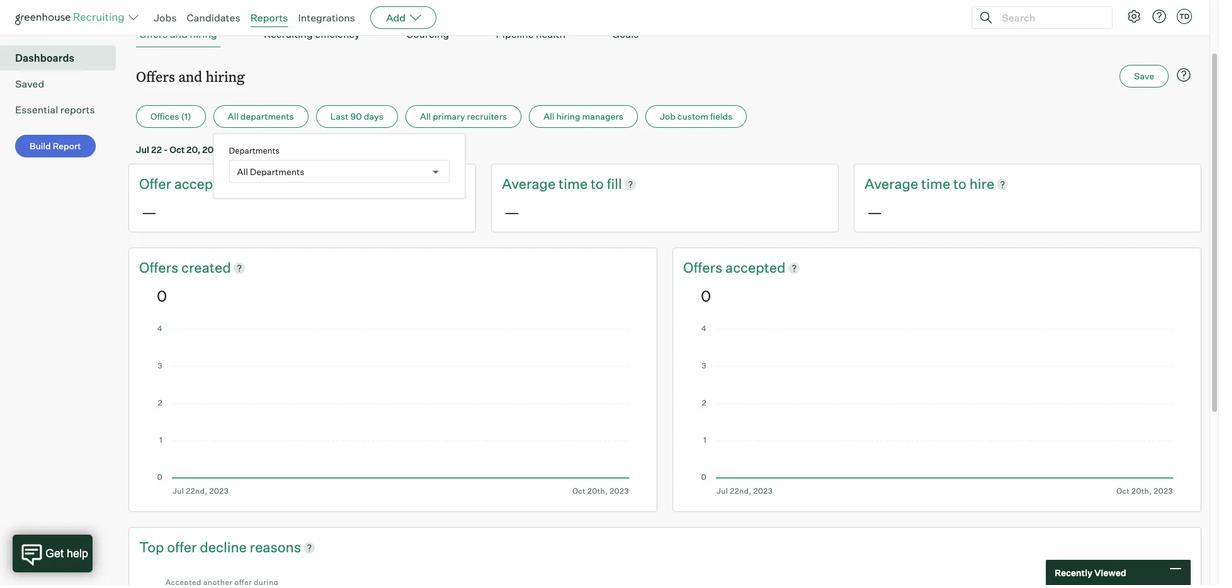 Task type: vqa. For each thing, say whether or not it's contained in the screenshot.
Templates to the top
no



Task type: describe. For each thing, give the bounding box(es) containing it.
hire link
[[970, 175, 995, 194]]

saved link
[[15, 76, 111, 91]]

add
[[386, 11, 406, 24]]

fields
[[711, 111, 733, 122]]

job custom fields button
[[646, 105, 747, 128]]

reasons
[[250, 538, 301, 555]]

time for fill
[[559, 175, 588, 192]]

-
[[164, 144, 168, 155]]

1 vertical spatial departments
[[250, 166, 305, 177]]

dashboards
[[15, 52, 74, 64]]

all departments
[[237, 166, 305, 177]]

1 vertical spatial hiring
[[206, 67, 245, 86]]

reasons link
[[250, 538, 301, 557]]

to for fill
[[591, 175, 604, 192]]

created
[[181, 259, 231, 276]]

jul 22 - oct 20, 2023 compared to
[[136, 144, 281, 155]]

pipeline health button
[[493, 22, 569, 47]]

top
[[139, 538, 164, 555]]

save
[[1135, 71, 1155, 81]]

tab list containing offers and hiring
[[136, 22, 1194, 47]]

all for all hiring managers
[[544, 111, 555, 122]]

custom
[[678, 111, 709, 122]]

all departments
[[228, 111, 294, 122]]

primary
[[433, 111, 465, 122]]

managers
[[582, 111, 624, 122]]

build
[[30, 141, 51, 151]]

to link for hire
[[954, 175, 970, 194]]

reports
[[250, 11, 288, 24]]

recruiters
[[467, 111, 507, 122]]

days
[[364, 111, 384, 122]]

faq image
[[1177, 68, 1192, 83]]

add button
[[371, 6, 437, 29]]

average for hire
[[865, 175, 919, 192]]

— for fill
[[505, 203, 520, 222]]

sourcing
[[407, 28, 449, 40]]

— for hire
[[867, 203, 883, 222]]

essential
[[15, 103, 58, 116]]

saved
[[15, 78, 44, 90]]

all primary recruiters
[[420, 111, 507, 122]]

build report button
[[15, 135, 96, 158]]

1 vertical spatial offers and hiring
[[136, 67, 245, 86]]

all for all primary recruiters
[[420, 111, 431, 122]]

time link for fill
[[559, 175, 591, 194]]

candidates link
[[187, 11, 240, 24]]

22
[[151, 144, 162, 155]]

average link for fill
[[502, 175, 559, 194]]

and inside offers and hiring button
[[170, 28, 188, 40]]

time link for hire
[[922, 175, 954, 194]]

offers inside button
[[139, 28, 168, 40]]

recently
[[1055, 567, 1093, 578]]

offices
[[151, 111, 179, 122]]

fill link
[[607, 175, 622, 194]]

last 90 days
[[331, 111, 384, 122]]

average time to for fill
[[502, 175, 607, 192]]

all departments button
[[213, 105, 308, 128]]

all for all departments
[[237, 166, 248, 177]]

td
[[1180, 12, 1190, 21]]

xychart image for created
[[157, 326, 629, 496]]

rate
[[252, 175, 278, 192]]

pipeline
[[496, 28, 534, 40]]

0 vertical spatial departments
[[229, 146, 280, 156]]

time for hire
[[922, 175, 951, 192]]

efficiency
[[315, 28, 360, 40]]

jobs link
[[154, 11, 177, 24]]

dashboards link
[[15, 51, 111, 66]]

essential reports
[[15, 103, 95, 116]]

sourcing button
[[404, 22, 453, 47]]

rate link
[[252, 175, 278, 194]]

viewed
[[1095, 567, 1127, 578]]

Search text field
[[999, 9, 1101, 27]]

acceptance
[[174, 175, 249, 192]]

td button
[[1177, 9, 1193, 24]]

hiring inside tab list
[[190, 28, 217, 40]]

offers link for created
[[139, 258, 181, 278]]

average time to for hire
[[865, 175, 970, 192]]

candidates
[[187, 11, 240, 24]]

offer acceptance
[[139, 175, 252, 192]]

acceptance link
[[174, 175, 252, 194]]



Task type: locate. For each thing, give the bounding box(es) containing it.
1 offers link from the left
[[139, 258, 181, 278]]

essential reports link
[[15, 102, 111, 117]]

time link
[[559, 175, 591, 194], [922, 175, 954, 194]]

90
[[351, 111, 362, 122]]

time link left hire link
[[922, 175, 954, 194]]

offer
[[139, 175, 171, 192]]

decline link
[[200, 538, 250, 557]]

1 horizontal spatial to link
[[954, 175, 970, 194]]

tab list
[[136, 22, 1194, 47]]

and up (1)
[[178, 67, 202, 86]]

average for fill
[[502, 175, 556, 192]]

reports
[[60, 103, 95, 116]]

all left "managers"
[[544, 111, 555, 122]]

created link
[[181, 258, 231, 278]]

goals button
[[609, 22, 642, 47]]

2 average from the left
[[865, 175, 919, 192]]

goals
[[612, 28, 639, 40]]

accepted
[[726, 259, 786, 276]]

report
[[53, 141, 81, 151]]

top offer decline
[[139, 538, 250, 555]]

offers link for accepted
[[684, 258, 726, 278]]

offer
[[167, 538, 197, 555]]

1 time link from the left
[[559, 175, 591, 194]]

all left departments
[[228, 111, 239, 122]]

0 for created
[[157, 286, 167, 305]]

offers and hiring inside button
[[139, 28, 217, 40]]

0 vertical spatial offers and hiring
[[139, 28, 217, 40]]

1 horizontal spatial average
[[865, 175, 919, 192]]

2 horizontal spatial to
[[954, 175, 967, 192]]

0 horizontal spatial time
[[559, 175, 588, 192]]

jobs
[[154, 11, 177, 24]]

0 horizontal spatial average
[[502, 175, 556, 192]]

offer link
[[167, 538, 200, 557]]

2 average link from the left
[[865, 175, 922, 194]]

job
[[660, 111, 676, 122]]

offers and hiring down 'jobs' "link"
[[139, 28, 217, 40]]

average link
[[502, 175, 559, 194], [865, 175, 922, 194]]

1 horizontal spatial time link
[[922, 175, 954, 194]]

0 vertical spatial and
[[170, 28, 188, 40]]

to left hire
[[954, 175, 967, 192]]

and down 'jobs' "link"
[[170, 28, 188, 40]]

2 vertical spatial hiring
[[557, 111, 581, 122]]

0 horizontal spatial 0
[[157, 286, 167, 305]]

integrations
[[298, 11, 355, 24]]

0 horizontal spatial offers link
[[139, 258, 181, 278]]

recruiting efficiency
[[264, 28, 360, 40]]

all primary recruiters button
[[406, 105, 522, 128]]

all hiring managers
[[544, 111, 624, 122]]

1 — from the left
[[142, 203, 157, 222]]

configure image
[[1127, 9, 1142, 24]]

hire
[[970, 175, 995, 192]]

overview
[[15, 26, 59, 39]]

0 for accepted
[[701, 286, 711, 305]]

offices (1)
[[151, 111, 191, 122]]

job custom fields
[[660, 111, 733, 122]]

offers
[[139, 28, 168, 40], [136, 67, 175, 86], [139, 259, 181, 276], [684, 259, 726, 276]]

departments up all departments
[[229, 146, 280, 156]]

2 horizontal spatial —
[[867, 203, 883, 222]]

departments down compared
[[250, 166, 305, 177]]

1 horizontal spatial to
[[591, 175, 604, 192]]

2023
[[202, 144, 224, 155]]

2 time link from the left
[[922, 175, 954, 194]]

1 horizontal spatial time
[[922, 175, 951, 192]]

recruiting efficiency button
[[261, 22, 363, 47]]

1 horizontal spatial —
[[505, 203, 520, 222]]

to for hire
[[954, 175, 967, 192]]

hiring left "managers"
[[557, 111, 581, 122]]

recently viewed
[[1055, 567, 1127, 578]]

to up all departments
[[270, 144, 279, 155]]

1 average link from the left
[[502, 175, 559, 194]]

overview link
[[15, 25, 111, 40]]

departments
[[229, 146, 280, 156], [250, 166, 305, 177]]

1 average time to from the left
[[502, 175, 607, 192]]

compared
[[226, 144, 268, 155]]

decline
[[200, 538, 247, 555]]

20,
[[187, 144, 200, 155]]

and
[[170, 28, 188, 40], [178, 67, 202, 86]]

all for all departments
[[228, 111, 239, 122]]

1 to link from the left
[[591, 175, 607, 194]]

1 time from the left
[[559, 175, 588, 192]]

1 vertical spatial and
[[178, 67, 202, 86]]

reports link
[[250, 11, 288, 24]]

0 horizontal spatial average time to
[[502, 175, 607, 192]]

0 horizontal spatial —
[[142, 203, 157, 222]]

0
[[157, 286, 167, 305], [701, 286, 711, 305]]

1 horizontal spatial 0
[[701, 286, 711, 305]]

1 average from the left
[[502, 175, 556, 192]]

2 — from the left
[[505, 203, 520, 222]]

—
[[142, 203, 157, 222], [505, 203, 520, 222], [867, 203, 883, 222]]

2 0 from the left
[[701, 286, 711, 305]]

(1)
[[181, 111, 191, 122]]

0 horizontal spatial to link
[[591, 175, 607, 194]]

last 90 days button
[[316, 105, 398, 128]]

to left fill
[[591, 175, 604, 192]]

0 horizontal spatial average link
[[502, 175, 559, 194]]

offers and hiring button
[[136, 22, 220, 47]]

oct
[[170, 144, 185, 155]]

all hiring managers button
[[529, 105, 638, 128]]

to link for fill
[[591, 175, 607, 194]]

build report
[[30, 141, 81, 151]]

time left fill
[[559, 175, 588, 192]]

2 time from the left
[[922, 175, 951, 192]]

0 horizontal spatial time link
[[559, 175, 591, 194]]

all down compared
[[237, 166, 248, 177]]

time link left fill link
[[559, 175, 591, 194]]

last
[[331, 111, 349, 122]]

offers and hiring up (1)
[[136, 67, 245, 86]]

save button
[[1120, 65, 1169, 88]]

fill
[[607, 175, 622, 192]]

accepted link
[[726, 258, 786, 278]]

0 vertical spatial hiring
[[190, 28, 217, 40]]

greenhouse recruiting image
[[15, 10, 129, 25]]

to
[[270, 144, 279, 155], [591, 175, 604, 192], [954, 175, 967, 192]]

integrations link
[[298, 11, 355, 24]]

hiring up "all departments"
[[206, 67, 245, 86]]

average
[[502, 175, 556, 192], [865, 175, 919, 192]]

all left primary
[[420, 111, 431, 122]]

average link for hire
[[865, 175, 922, 194]]

1 horizontal spatial offers link
[[684, 258, 726, 278]]

2 offers link from the left
[[684, 258, 726, 278]]

1 horizontal spatial average time to
[[865, 175, 970, 192]]

0 horizontal spatial to
[[270, 144, 279, 155]]

jul
[[136, 144, 149, 155]]

3 — from the left
[[867, 203, 883, 222]]

time
[[559, 175, 588, 192], [922, 175, 951, 192]]

2 to link from the left
[[954, 175, 970, 194]]

departments
[[241, 111, 294, 122]]

all
[[228, 111, 239, 122], [420, 111, 431, 122], [544, 111, 555, 122], [237, 166, 248, 177]]

offer link
[[139, 175, 174, 194]]

2 average time to from the left
[[865, 175, 970, 192]]

hiring down candidates
[[190, 28, 217, 40]]

hiring
[[190, 28, 217, 40], [206, 67, 245, 86], [557, 111, 581, 122]]

1 horizontal spatial average link
[[865, 175, 922, 194]]

xychart image
[[157, 326, 629, 496], [701, 326, 1174, 496], [157, 569, 1174, 585]]

health
[[536, 28, 566, 40]]

1 0 from the left
[[157, 286, 167, 305]]

xychart image for accepted
[[701, 326, 1174, 496]]

top link
[[139, 538, 167, 557]]

pipeline health
[[496, 28, 566, 40]]

offers and hiring
[[139, 28, 217, 40], [136, 67, 245, 86]]

average time to
[[502, 175, 607, 192], [865, 175, 970, 192]]

td button
[[1175, 6, 1195, 26]]

recruiting
[[264, 28, 313, 40]]

to link
[[591, 175, 607, 194], [954, 175, 970, 194]]

time left hire
[[922, 175, 951, 192]]



